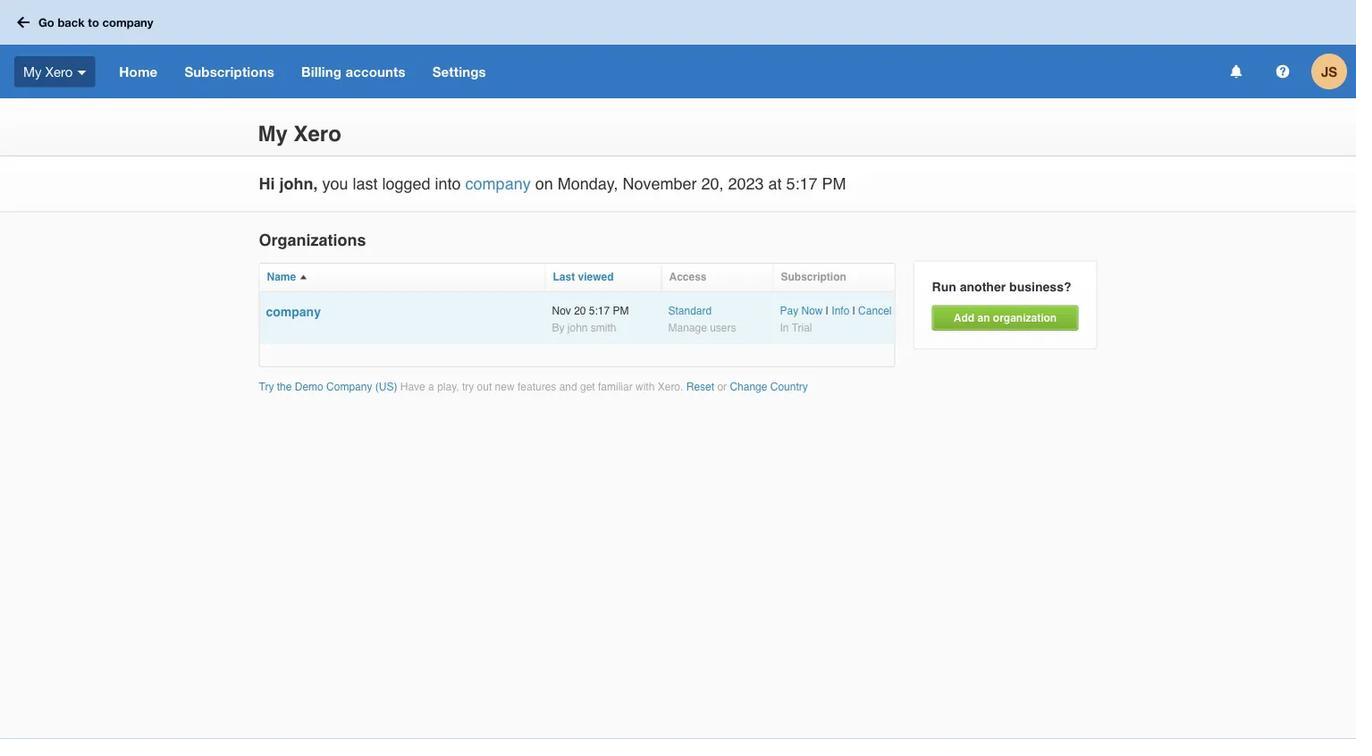 Task type: describe. For each thing, give the bounding box(es) containing it.
run
[[932, 280, 957, 294]]

settings
[[433, 64, 486, 80]]

out
[[477, 381, 492, 394]]

cancel link
[[859, 305, 892, 318]]

subscriptions
[[185, 64, 275, 80]]

accounts
[[346, 64, 406, 80]]

to
[[88, 15, 99, 29]]

banner containing home
[[0, 0, 1357, 98]]

access
[[669, 271, 707, 284]]

in
[[780, 322, 789, 334]]

2023
[[728, 175, 764, 193]]

features
[[518, 381, 557, 394]]

subscriptions link
[[171, 45, 288, 98]]

standard
[[669, 305, 712, 318]]

add an organization
[[954, 312, 1057, 324]]

at
[[769, 175, 782, 193]]

change country link
[[730, 381, 808, 394]]

demo
[[295, 381, 324, 394]]

2 horizontal spatial svg image
[[1231, 65, 1243, 78]]

a
[[429, 381, 435, 394]]

you
[[322, 175, 348, 193]]

logged
[[382, 175, 431, 193]]

1 horizontal spatial 5:17
[[787, 175, 818, 193]]

reset
[[687, 381, 715, 394]]

monday,
[[558, 175, 618, 193]]

hi
[[259, 175, 275, 193]]

country
[[771, 381, 808, 394]]

settings button
[[419, 45, 500, 98]]

pay now | info | cancel in trial
[[780, 305, 892, 334]]

svg image inside go back to company link
[[17, 17, 30, 28]]

my xero inside "popup button"
[[23, 64, 73, 79]]

last viewed link
[[553, 271, 614, 284]]

1 horizontal spatial my xero
[[258, 121, 342, 146]]

xero inside "popup button"
[[45, 64, 73, 79]]

xero.
[[658, 381, 684, 394]]

try the demo company (us) have a play, try out new features and get familiar with xero. reset or change country
[[259, 381, 808, 394]]

my inside my xero "popup button"
[[23, 64, 42, 79]]

last
[[353, 175, 378, 193]]

standard link
[[669, 305, 712, 318]]

name link
[[267, 271, 296, 284]]

organization
[[994, 312, 1057, 324]]

change
[[730, 381, 768, 394]]

get
[[580, 381, 595, 394]]

svg image
[[1277, 65, 1290, 78]]

billing accounts link
[[288, 45, 419, 98]]

another
[[960, 280, 1006, 294]]

billing
[[301, 64, 342, 80]]

smith
[[591, 322, 617, 334]]

john
[[568, 322, 588, 334]]

or
[[718, 381, 727, 394]]

try
[[259, 381, 274, 394]]

nov
[[552, 305, 571, 318]]

go back to company link
[[11, 6, 164, 38]]

into
[[435, 175, 461, 193]]

try
[[462, 381, 474, 394]]

last viewed
[[553, 271, 614, 284]]

company inside banner
[[102, 15, 153, 29]]

1 horizontal spatial my
[[258, 121, 288, 146]]

play,
[[437, 381, 459, 394]]

1 horizontal spatial xero
[[294, 121, 342, 146]]

new
[[495, 381, 515, 394]]

add
[[954, 312, 975, 324]]

back
[[58, 15, 85, 29]]

2 vertical spatial company
[[266, 305, 321, 319]]

go
[[38, 15, 54, 29]]

last
[[553, 271, 575, 284]]

home
[[119, 64, 158, 80]]

(us)
[[375, 381, 398, 394]]

have
[[401, 381, 426, 394]]



Task type: vqa. For each thing, say whether or not it's contained in the screenshot.
BUSINESS?
yes



Task type: locate. For each thing, give the bounding box(es) containing it.
november
[[623, 175, 697, 193]]

company link
[[466, 175, 531, 193], [266, 305, 321, 319]]

0 horizontal spatial company link
[[266, 305, 321, 319]]

standard manage users
[[669, 305, 737, 334]]

1 | from the left
[[826, 305, 829, 318]]

pm up smith
[[613, 305, 629, 318]]

0 vertical spatial pm
[[822, 175, 847, 193]]

js button
[[1312, 45, 1357, 98]]

1 horizontal spatial company link
[[466, 175, 531, 193]]

0 horizontal spatial company
[[102, 15, 153, 29]]

svg image left go
[[17, 17, 30, 28]]

my
[[23, 64, 42, 79], [258, 121, 288, 146]]

1 vertical spatial pm
[[613, 305, 629, 318]]

cancel
[[859, 305, 892, 318]]

familiar
[[598, 381, 633, 394]]

5:17 right at
[[787, 175, 818, 193]]

0 vertical spatial company link
[[466, 175, 531, 193]]

xero
[[45, 64, 73, 79], [294, 121, 342, 146]]

2 horizontal spatial company
[[466, 175, 531, 193]]

manage
[[669, 322, 707, 334]]

0 horizontal spatial |
[[826, 305, 829, 318]]

2 | from the left
[[853, 305, 856, 318]]

trial
[[792, 322, 813, 334]]

banner
[[0, 0, 1357, 98]]

0 horizontal spatial pm
[[613, 305, 629, 318]]

add an organization link
[[932, 305, 1079, 331]]

0 vertical spatial company
[[102, 15, 153, 29]]

xero down back at top
[[45, 64, 73, 79]]

company right to
[[102, 15, 153, 29]]

company left on
[[466, 175, 531, 193]]

company link down name link
[[266, 305, 321, 319]]

billing accounts
[[301, 64, 406, 80]]

svg image left svg image
[[1231, 65, 1243, 78]]

pm inside "nov 20 5:17 pm by john smith"
[[613, 305, 629, 318]]

|
[[826, 305, 829, 318], [853, 305, 856, 318]]

my xero up 'john,'
[[258, 121, 342, 146]]

company link left on
[[466, 175, 531, 193]]

svg image inside my xero "popup button"
[[77, 70, 86, 75]]

and
[[560, 381, 578, 394]]

info link
[[832, 305, 850, 318]]

company
[[327, 381, 372, 394]]

0 horizontal spatial xero
[[45, 64, 73, 79]]

now
[[802, 305, 823, 318]]

0 vertical spatial xero
[[45, 64, 73, 79]]

organizations
[[259, 231, 366, 249]]

john,
[[280, 175, 318, 193]]

1 vertical spatial my xero
[[258, 121, 342, 146]]

0 vertical spatial my
[[23, 64, 42, 79]]

pay
[[780, 305, 799, 318]]

company down name link
[[266, 305, 321, 319]]

pm right at
[[822, 175, 847, 193]]

company
[[102, 15, 153, 29], [466, 175, 531, 193], [266, 305, 321, 319]]

5:17 up smith
[[589, 305, 610, 318]]

| right info
[[853, 305, 856, 318]]

my down go
[[23, 64, 42, 79]]

1 horizontal spatial pm
[[822, 175, 847, 193]]

1 vertical spatial company
[[466, 175, 531, 193]]

go back to company
[[38, 15, 153, 29]]

users
[[710, 322, 737, 334]]

1 vertical spatial xero
[[294, 121, 342, 146]]

js
[[1322, 64, 1338, 80]]

business?
[[1010, 280, 1072, 294]]

0 horizontal spatial my xero
[[23, 64, 73, 79]]

svg image
[[17, 17, 30, 28], [1231, 65, 1243, 78], [77, 70, 86, 75]]

reset link
[[687, 381, 715, 394]]

hi john, you last logged into company on monday, november 20, 2023 at 5:17 pm
[[259, 175, 847, 193]]

20
[[574, 305, 586, 318]]

nov 20 5:17 pm by john smith
[[552, 305, 629, 334]]

0 horizontal spatial my
[[23, 64, 42, 79]]

xero up you
[[294, 121, 342, 146]]

on
[[535, 175, 553, 193]]

0 vertical spatial 5:17
[[787, 175, 818, 193]]

0 vertical spatial my xero
[[23, 64, 73, 79]]

with
[[636, 381, 655, 394]]

0 horizontal spatial svg image
[[17, 17, 30, 28]]

pm
[[822, 175, 847, 193], [613, 305, 629, 318]]

home link
[[106, 45, 171, 98]]

info
[[832, 305, 850, 318]]

try the demo company (us) link
[[259, 381, 401, 394]]

1 vertical spatial 5:17
[[589, 305, 610, 318]]

20,
[[702, 175, 724, 193]]

by
[[552, 322, 565, 334]]

1 horizontal spatial company
[[266, 305, 321, 319]]

svg image down go back to company link
[[77, 70, 86, 75]]

name
[[267, 271, 296, 284]]

0 horizontal spatial 5:17
[[589, 305, 610, 318]]

| left info link at the right of page
[[826, 305, 829, 318]]

my xero button
[[0, 45, 106, 98]]

subscription
[[781, 271, 847, 284]]

an
[[978, 312, 991, 324]]

my up hi on the top left
[[258, 121, 288, 146]]

5:17 inside "nov 20 5:17 pm by john smith"
[[589, 305, 610, 318]]

5:17
[[787, 175, 818, 193], [589, 305, 610, 318]]

1 vertical spatial company link
[[266, 305, 321, 319]]

1 vertical spatial my
[[258, 121, 288, 146]]

my xero down go
[[23, 64, 73, 79]]

1 horizontal spatial |
[[853, 305, 856, 318]]

the
[[277, 381, 292, 394]]

viewed
[[578, 271, 614, 284]]

run another business?
[[932, 280, 1072, 294]]

pay now link
[[780, 305, 823, 318]]

1 horizontal spatial svg image
[[77, 70, 86, 75]]



